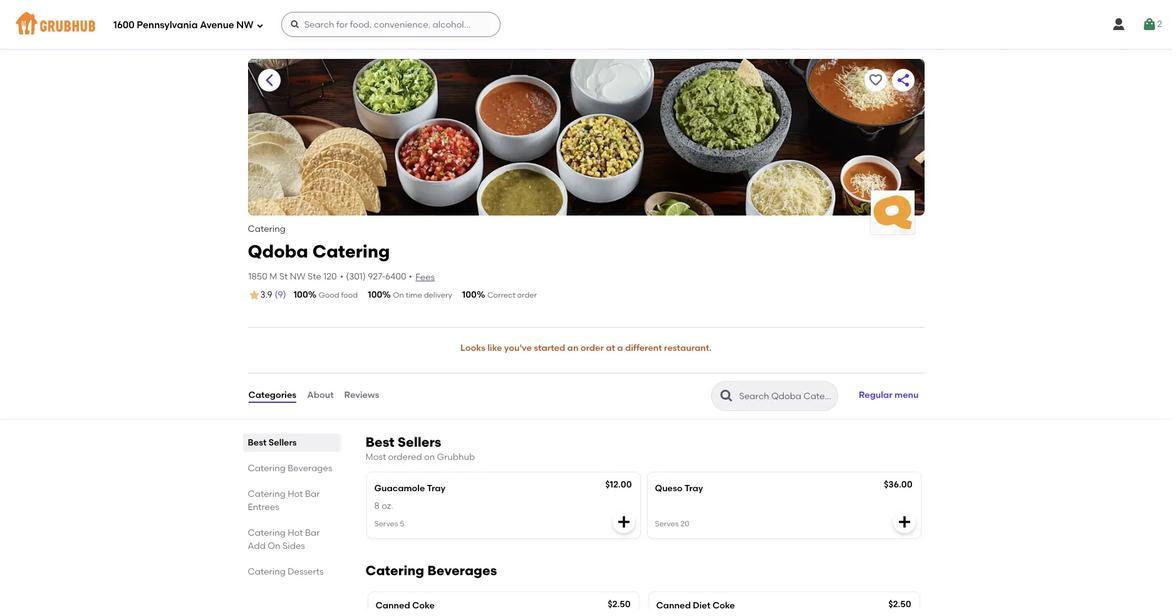 Task type: locate. For each thing, give the bounding box(es) containing it.
beverages inside tab
[[288, 463, 332, 473]]

a
[[617, 343, 623, 354]]

most
[[366, 452, 386, 462]]

serves
[[374, 520, 398, 529], [655, 520, 679, 529]]

best inside tab
[[248, 437, 267, 448]]

best inside best sellers most ordered on grubhub
[[366, 434, 395, 450]]

1 horizontal spatial tray
[[685, 483, 703, 494]]

0 horizontal spatial on
[[268, 540, 280, 551]]

catering desserts tab
[[248, 565, 336, 578]]

0 vertical spatial catering beverages
[[248, 463, 332, 473]]

2 • from the left
[[409, 271, 412, 282]]

120
[[323, 271, 337, 282]]

oz.
[[382, 501, 393, 511]]

categories
[[248, 390, 296, 401]]

2 hot from the top
[[288, 527, 303, 538]]

catering beverages down '5'
[[366, 563, 497, 578]]

catering up add
[[248, 527, 286, 538]]

bar inside the catering hot bar entrees
[[305, 488, 320, 499]]

catering down best sellers
[[248, 463, 286, 473]]

2 horizontal spatial 100
[[462, 290, 477, 300]]

order left at
[[581, 343, 604, 354]]

2 bar from the top
[[305, 527, 320, 538]]

pennsylvania
[[137, 19, 198, 30]]

sellers up the on
[[398, 434, 441, 450]]

0 horizontal spatial catering beverages
[[248, 463, 332, 473]]

0 horizontal spatial 100
[[294, 290, 308, 300]]

on
[[393, 291, 404, 300], [268, 540, 280, 551]]

tray right queso
[[685, 483, 703, 494]]

best for best sellers most ordered on grubhub
[[366, 434, 395, 450]]

catering beverages
[[248, 463, 332, 473], [366, 563, 497, 578]]

8
[[374, 501, 380, 511]]

sellers up the "catering beverages" tab
[[269, 437, 297, 448]]

0 horizontal spatial nw
[[236, 19, 254, 30]]

nw right avenue
[[236, 19, 254, 30]]

2 serves from the left
[[655, 520, 679, 529]]

serves for $36.00
[[655, 520, 679, 529]]

0 horizontal spatial tray
[[427, 483, 446, 494]]

hot
[[288, 488, 303, 499], [288, 527, 303, 538]]

reviews button
[[344, 373, 380, 418]]

0 vertical spatial hot
[[288, 488, 303, 499]]

1 horizontal spatial •
[[409, 271, 412, 282]]

6400
[[385, 271, 406, 282]]

1 vertical spatial beverages
[[428, 563, 497, 578]]

sellers inside the best sellers tab
[[269, 437, 297, 448]]

svg image
[[1142, 17, 1157, 32], [290, 19, 300, 29], [616, 514, 631, 529], [897, 514, 912, 529]]

1 horizontal spatial nw
[[290, 271, 305, 282]]

best up most
[[366, 434, 395, 450]]

on left the time
[[393, 291, 404, 300]]

hot up sides
[[288, 527, 303, 538]]

1 tray from the left
[[427, 483, 446, 494]]

catering up (301)
[[312, 241, 390, 262]]

time
[[406, 291, 422, 300]]

1 horizontal spatial serves
[[655, 520, 679, 529]]

hot down the "catering beverages" tab
[[288, 488, 303, 499]]

st
[[279, 271, 288, 282]]

you've
[[504, 343, 532, 354]]

1 hot from the top
[[288, 488, 303, 499]]

menu
[[895, 390, 919, 401]]

fees button
[[415, 271, 436, 285]]

nw inside "1850 m st nw ste 120 • (301) 927-6400 • fees"
[[290, 271, 305, 282]]

0 vertical spatial nw
[[236, 19, 254, 30]]

1 vertical spatial nw
[[290, 271, 305, 282]]

svg image inside '2' button
[[1142, 17, 1157, 32]]

best up the "catering beverages" tab
[[248, 437, 267, 448]]

• left fees
[[409, 271, 412, 282]]

1 100 from the left
[[294, 290, 308, 300]]

at
[[606, 343, 615, 354]]

0 horizontal spatial order
[[517, 291, 537, 300]]

0 horizontal spatial svg image
[[256, 22, 264, 29]]

catering up entrees at left bottom
[[248, 488, 286, 499]]

qdoba catering
[[248, 241, 390, 262]]

serves 20
[[655, 520, 689, 529]]

tray
[[427, 483, 446, 494], [685, 483, 703, 494]]

nw right st
[[290, 271, 305, 282]]

1 horizontal spatial order
[[581, 343, 604, 354]]

3 100 from the left
[[462, 290, 477, 300]]

2 button
[[1142, 13, 1162, 36]]

5
[[400, 520, 404, 529]]

sellers inside best sellers most ordered on grubhub
[[398, 434, 441, 450]]

1 vertical spatial catering beverages
[[366, 563, 497, 578]]

hot for catering hot bar add on sides
[[288, 527, 303, 538]]

guacamole tray
[[374, 483, 446, 494]]

nw for st
[[290, 271, 305, 282]]

0 horizontal spatial •
[[340, 271, 343, 282]]

0 vertical spatial beverages
[[288, 463, 332, 473]]

best
[[366, 434, 395, 450], [248, 437, 267, 448]]

1 bar from the top
[[305, 488, 320, 499]]

1 vertical spatial on
[[268, 540, 280, 551]]

on inside catering hot bar add on sides
[[268, 540, 280, 551]]

1850 m st nw ste 120 button
[[248, 270, 338, 284]]

•
[[340, 271, 343, 282], [409, 271, 412, 282]]

regular menu button
[[853, 382, 925, 410]]

svg image
[[1112, 17, 1127, 32], [256, 22, 264, 29]]

100 right delivery
[[462, 290, 477, 300]]

grubhub
[[437, 452, 475, 462]]

0 horizontal spatial best
[[248, 437, 267, 448]]

8 oz.
[[374, 501, 393, 511]]

delivery
[[424, 291, 452, 300]]

tray for queso tray
[[685, 483, 703, 494]]

sellers
[[398, 434, 441, 450], [269, 437, 297, 448]]

1 horizontal spatial sellers
[[398, 434, 441, 450]]

queso
[[655, 483, 683, 494]]

bar inside catering hot bar add on sides
[[305, 527, 320, 538]]

queso tray
[[655, 483, 703, 494]]

qdoba
[[248, 241, 308, 262]]

catering hot bar entrees tab
[[248, 487, 336, 514]]

categories button
[[248, 373, 297, 418]]

sellers for best sellers
[[269, 437, 297, 448]]

svg image left '2' button
[[1112, 17, 1127, 32]]

regular menu
[[859, 390, 919, 401]]

order
[[517, 291, 537, 300], [581, 343, 604, 354]]

on right add
[[268, 540, 280, 551]]

100 down (301) 927-6400 button
[[368, 290, 382, 300]]

order right correct
[[517, 291, 537, 300]]

1 horizontal spatial on
[[393, 291, 404, 300]]

927-
[[368, 271, 385, 282]]

catering
[[248, 224, 286, 234], [312, 241, 390, 262], [248, 463, 286, 473], [248, 488, 286, 499], [248, 527, 286, 538], [366, 563, 424, 578], [248, 566, 286, 577]]

100
[[294, 290, 308, 300], [368, 290, 382, 300], [462, 290, 477, 300]]

looks
[[461, 343, 485, 354]]

1 horizontal spatial svg image
[[1112, 17, 1127, 32]]

tray down the on
[[427, 483, 446, 494]]

svg image right avenue
[[256, 22, 264, 29]]

hot inside catering hot bar add on sides
[[288, 527, 303, 538]]

catering hot bar add on sides tab
[[248, 526, 336, 552]]

correct order
[[487, 291, 537, 300]]

0 vertical spatial bar
[[305, 488, 320, 499]]

1 vertical spatial bar
[[305, 527, 320, 538]]

bar down the "catering beverages" tab
[[305, 488, 320, 499]]

nw
[[236, 19, 254, 30], [290, 271, 305, 282]]

about button
[[307, 373, 334, 418]]

bar
[[305, 488, 320, 499], [305, 527, 320, 538]]

serves left '5'
[[374, 520, 398, 529]]

2 100 from the left
[[368, 290, 382, 300]]

ordered
[[388, 452, 422, 462]]

20
[[681, 520, 689, 529]]

1 vertical spatial order
[[581, 343, 604, 354]]

beverages
[[288, 463, 332, 473], [428, 563, 497, 578]]

2 tray from the left
[[685, 483, 703, 494]]

100 down 1850 m st nw ste 120 button
[[294, 290, 308, 300]]

1 vertical spatial hot
[[288, 527, 303, 538]]

• right 120
[[340, 271, 343, 282]]

0 horizontal spatial sellers
[[269, 437, 297, 448]]

serves left 20
[[655, 520, 679, 529]]

catering up qdoba on the top left
[[248, 224, 286, 234]]

0 horizontal spatial serves
[[374, 520, 398, 529]]

hot for catering hot bar entrees
[[288, 488, 303, 499]]

1 horizontal spatial best
[[366, 434, 395, 450]]

catering beverages down the best sellers tab
[[248, 463, 332, 473]]

bar down catering hot bar entrees tab
[[305, 527, 320, 538]]

bar for catering hot bar entrees
[[305, 488, 320, 499]]

1 horizontal spatial 100
[[368, 290, 382, 300]]

nw inside main navigation navigation
[[236, 19, 254, 30]]

1 serves from the left
[[374, 520, 398, 529]]

hot inside the catering hot bar entrees
[[288, 488, 303, 499]]

0 horizontal spatial beverages
[[288, 463, 332, 473]]

food
[[341, 291, 358, 300]]



Task type: vqa. For each thing, say whether or not it's contained in the screenshot.
88 Ratings
no



Task type: describe. For each thing, give the bounding box(es) containing it.
1 horizontal spatial catering beverages
[[366, 563, 497, 578]]

avenue
[[200, 19, 234, 30]]

best sellers tab
[[248, 436, 336, 449]]

share icon image
[[896, 73, 911, 88]]

qdoba catering logo image
[[871, 190, 915, 234]]

order inside button
[[581, 343, 604, 354]]

looks like you've started an order at a different restaurant.
[[461, 343, 712, 354]]

(301) 927-6400 button
[[346, 271, 406, 283]]

save this restaurant image
[[868, 73, 883, 88]]

100 for good food
[[294, 290, 308, 300]]

on
[[424, 452, 435, 462]]

guacamole
[[374, 483, 425, 494]]

m
[[270, 271, 277, 282]]

fees
[[416, 272, 435, 283]]

add
[[248, 540, 266, 551]]

about
[[307, 390, 334, 401]]

$12.00
[[605, 479, 632, 490]]

1600 pennsylvania avenue nw
[[113, 19, 254, 30]]

caret left icon image
[[262, 73, 277, 88]]

sides
[[283, 540, 305, 551]]

0 vertical spatial order
[[517, 291, 537, 300]]

catering inside catering hot bar add on sides
[[248, 527, 286, 538]]

entrees
[[248, 502, 279, 512]]

100 for on time delivery
[[368, 290, 382, 300]]

(301)
[[346, 271, 366, 282]]

search icon image
[[719, 388, 734, 403]]

1 • from the left
[[340, 271, 343, 282]]

catering hot bar entrees
[[248, 488, 320, 512]]

started
[[534, 343, 565, 354]]

$36.00
[[884, 479, 913, 490]]

1850
[[248, 271, 267, 282]]

1 horizontal spatial beverages
[[428, 563, 497, 578]]

(9)
[[275, 290, 286, 300]]

serves 5
[[374, 520, 404, 529]]

looks like you've started an order at a different restaurant. button
[[460, 335, 712, 363]]

desserts
[[288, 566, 324, 577]]

Search Qdoba Catering search field
[[738, 390, 834, 402]]

1850 m st nw ste 120 • (301) 927-6400 • fees
[[248, 271, 435, 283]]

restaurant.
[[664, 343, 712, 354]]

0 vertical spatial on
[[393, 291, 404, 300]]

on time delivery
[[393, 291, 452, 300]]

catering desserts
[[248, 566, 324, 577]]

1600
[[113, 19, 135, 30]]

good
[[319, 291, 339, 300]]

reviews
[[344, 390, 379, 401]]

catering beverages inside tab
[[248, 463, 332, 473]]

catering down serves 5
[[366, 563, 424, 578]]

3.9
[[260, 290, 272, 300]]

2
[[1157, 19, 1162, 29]]

star icon image
[[248, 289, 260, 302]]

tray for guacamole tray
[[427, 483, 446, 494]]

different
[[625, 343, 662, 354]]

best sellers
[[248, 437, 297, 448]]

bar for catering hot bar add on sides
[[305, 527, 320, 538]]

catering down add
[[248, 566, 286, 577]]

100 for correct order
[[462, 290, 477, 300]]

catering beverages tab
[[248, 462, 336, 475]]

like
[[488, 343, 502, 354]]

good food
[[319, 291, 358, 300]]

Search for food, convenience, alcohol... search field
[[281, 12, 500, 37]]

ste
[[308, 271, 321, 282]]

an
[[567, 343, 579, 354]]

correct
[[487, 291, 516, 300]]

sellers for best sellers most ordered on grubhub
[[398, 434, 441, 450]]

nw for avenue
[[236, 19, 254, 30]]

catering inside the catering hot bar entrees
[[248, 488, 286, 499]]

regular
[[859, 390, 893, 401]]

save this restaurant button
[[864, 69, 887, 91]]

best sellers most ordered on grubhub
[[366, 434, 475, 462]]

serves for $12.00
[[374, 520, 398, 529]]

best for best sellers
[[248, 437, 267, 448]]

catering hot bar add on sides
[[248, 527, 320, 551]]

main navigation navigation
[[0, 0, 1172, 49]]



